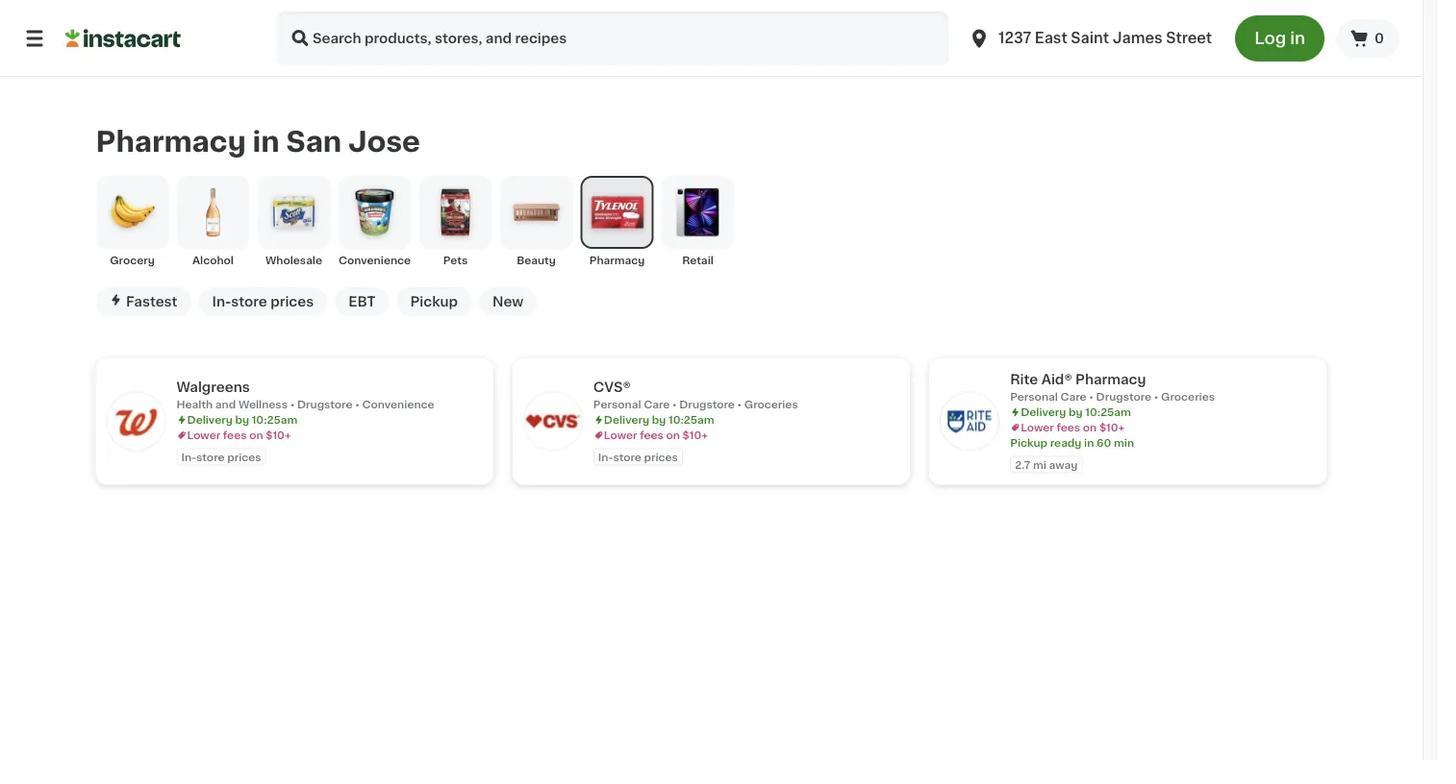 Task type: describe. For each thing, give the bounding box(es) containing it.
delivery by 10:25am for pharmacy
[[1021, 407, 1131, 418]]

beauty button
[[500, 176, 573, 268]]

$10+ for care
[[683, 430, 708, 441]]

fastest button
[[96, 288, 191, 316]]

wholesale
[[266, 255, 322, 266]]

cvs®
[[593, 381, 631, 394]]

0 button
[[1336, 19, 1400, 58]]

ebt
[[348, 295, 376, 309]]

lower for aid®
[[1021, 423, 1054, 433]]

delivery for health
[[187, 415, 233, 426]]

grocery button
[[96, 176, 169, 268]]

lower fees on $10+ for care
[[604, 430, 708, 441]]

in-store prices inside button
[[212, 295, 314, 309]]

pets
[[443, 255, 468, 266]]

delivery for aid®
[[1021, 407, 1066, 418]]

personal inside the cvs® personal care • drugstore • groceries
[[593, 400, 641, 410]]

san
[[286, 128, 342, 155]]

cvs® image
[[524, 393, 582, 451]]

cvs® personal care • drugstore • groceries
[[593, 381, 798, 410]]

log in
[[1255, 30, 1306, 47]]

60
[[1097, 438, 1111, 449]]

drugstore inside walgreens health and wellness • drugstore • convenience
[[297, 400, 353, 410]]

and
[[215, 400, 236, 410]]

pharmacy in san jose main content
[[0, 77, 1423, 516]]

rite aid® pharmacy image
[[941, 393, 999, 451]]

convenience inside walgreens health and wellness • drugstore • convenience
[[362, 400, 435, 410]]

new button
[[479, 288, 537, 316]]

pickup button
[[397, 288, 471, 316]]

log
[[1255, 30, 1286, 47]]

prices inside button
[[271, 295, 314, 309]]

care inside rite aid® pharmacy personal care • drugstore • groceries
[[1061, 392, 1087, 402]]

pickup for pickup
[[410, 295, 458, 309]]

on for care
[[666, 430, 680, 441]]

retail button
[[661, 176, 735, 268]]

street
[[1166, 31, 1212, 45]]

convenience button
[[338, 176, 411, 268]]

store inside button
[[231, 295, 267, 309]]

pharmacy button
[[581, 176, 654, 268]]

prices for walgreens
[[227, 452, 261, 463]]

drugstore inside the cvs® personal care • drugstore • groceries
[[679, 400, 735, 410]]

ready
[[1050, 438, 1082, 449]]

beauty
[[517, 255, 556, 266]]

in for log
[[1290, 30, 1306, 47]]

walgreens image
[[107, 393, 165, 451]]

instacart logo image
[[65, 27, 181, 50]]

in- inside button
[[212, 295, 231, 309]]

2.7
[[1015, 460, 1031, 470]]

10:25am for care
[[669, 415, 714, 426]]

1 horizontal spatial in
[[1084, 438, 1094, 449]]

1237 east saint james street button
[[956, 12, 1224, 65]]

1237 east saint james street
[[999, 31, 1212, 45]]

pharmacy for pharmacy in san jose
[[96, 128, 246, 155]]

prices for cvs®
[[644, 452, 678, 463]]

james
[[1113, 31, 1163, 45]]

groceries inside rite aid® pharmacy personal care • drugstore • groceries
[[1161, 392, 1215, 402]]

pharmacy in san jose
[[96, 128, 420, 155]]



Task type: locate. For each thing, give the bounding box(es) containing it.
lower fees on $10+ for and
[[187, 430, 291, 441]]

aid®
[[1042, 373, 1072, 387]]

delivery by 10:25am for and
[[187, 415, 298, 426]]

0 horizontal spatial groceries
[[744, 400, 798, 410]]

rite aid® pharmacy personal care • drugstore • groceries
[[1010, 373, 1215, 402]]

fees
[[1057, 423, 1081, 433], [223, 430, 247, 441], [640, 430, 664, 441]]

lower fees on $10+
[[1021, 423, 1125, 433], [187, 430, 291, 441], [604, 430, 708, 441]]

0 vertical spatial pharmacy
[[96, 128, 246, 155]]

lower down health on the bottom left of page
[[187, 430, 220, 441]]

on down the cvs® personal care • drugstore • groceries
[[666, 430, 680, 441]]

by down and
[[235, 415, 249, 426]]

1 horizontal spatial prices
[[271, 295, 314, 309]]

in
[[1290, 30, 1306, 47], [253, 128, 280, 155], [1084, 438, 1094, 449]]

in- down health on the bottom left of page
[[181, 452, 196, 463]]

away
[[1049, 460, 1078, 470]]

0 horizontal spatial prices
[[227, 452, 261, 463]]

1 horizontal spatial personal
[[1010, 392, 1058, 402]]

$10+
[[1100, 423, 1125, 433], [266, 430, 291, 441], [683, 430, 708, 441]]

delivery down aid®
[[1021, 407, 1066, 418]]

by for care
[[652, 415, 666, 426]]

delivery for personal
[[604, 415, 649, 426]]

lower
[[1021, 423, 1054, 433], [187, 430, 220, 441], [604, 430, 637, 441]]

delivery by 10:25am
[[1021, 407, 1131, 418], [187, 415, 298, 426], [604, 415, 714, 426]]

10:25am down rite aid® pharmacy personal care • drugstore • groceries
[[1086, 407, 1131, 418]]

on up 60
[[1083, 423, 1097, 433]]

1 horizontal spatial lower
[[604, 430, 637, 441]]

in right 'log'
[[1290, 30, 1306, 47]]

lower down cvs®
[[604, 430, 637, 441]]

in-store prices down wholesale
[[212, 295, 314, 309]]

health
[[177, 400, 213, 410]]

by down the cvs® personal care • drugstore • groceries
[[652, 415, 666, 426]]

in inside button
[[1290, 30, 1306, 47]]

2 horizontal spatial $10+
[[1100, 423, 1125, 433]]

1 horizontal spatial in-
[[212, 295, 231, 309]]

pharmacy right aid®
[[1076, 373, 1146, 387]]

$10+ down the cvs® personal care • drugstore • groceries
[[683, 430, 708, 441]]

pickup ready in 60 min
[[1010, 438, 1134, 449]]

in- for cvs®
[[598, 452, 613, 463]]

0 horizontal spatial 10:25am
[[252, 415, 298, 426]]

lower for personal
[[604, 430, 637, 441]]

rite
[[1010, 373, 1038, 387]]

personal down cvs®
[[593, 400, 641, 410]]

pickup up 2.7
[[1010, 438, 1048, 449]]

0 vertical spatial in
[[1290, 30, 1306, 47]]

store down cvs®
[[613, 452, 642, 463]]

by for and
[[235, 415, 249, 426]]

prices down and
[[227, 452, 261, 463]]

fees up ready
[[1057, 423, 1081, 433]]

store for walgreens
[[196, 452, 225, 463]]

by
[[1069, 407, 1083, 418], [235, 415, 249, 426], [652, 415, 666, 426]]

10:25am for and
[[252, 415, 298, 426]]

fees for and
[[223, 430, 247, 441]]

new
[[493, 295, 524, 309]]

0 horizontal spatial by
[[235, 415, 249, 426]]

min
[[1114, 438, 1134, 449]]

1 horizontal spatial pickup
[[1010, 438, 1048, 449]]

log in button
[[1235, 15, 1325, 62]]

delivery by 10:25am for care
[[604, 415, 714, 426]]

2 horizontal spatial prices
[[644, 452, 678, 463]]

lower for health
[[187, 430, 220, 441]]

2 horizontal spatial by
[[1069, 407, 1083, 418]]

10:25am for pharmacy
[[1086, 407, 1131, 418]]

0 horizontal spatial care
[[644, 400, 670, 410]]

1 horizontal spatial delivery by 10:25am
[[604, 415, 714, 426]]

walgreens
[[177, 381, 250, 394]]

on down wellness
[[249, 430, 263, 441]]

pharmacy inside button
[[589, 255, 645, 266]]

1 vertical spatial in
[[253, 128, 280, 155]]

pickup for pickup ready in 60 min
[[1010, 438, 1048, 449]]

2 horizontal spatial in-
[[598, 452, 613, 463]]

$10+ for and
[[266, 430, 291, 441]]

1 horizontal spatial fees
[[640, 430, 664, 441]]

lower fees on $10+ down and
[[187, 430, 291, 441]]

in-store prices button
[[199, 288, 327, 316]]

wellness
[[238, 400, 288, 410]]

in- for walgreens
[[181, 452, 196, 463]]

care inside the cvs® personal care • drugstore • groceries
[[644, 400, 670, 410]]

$10+ up 60
[[1100, 423, 1125, 433]]

prices down wholesale
[[271, 295, 314, 309]]

2 horizontal spatial lower fees on $10+
[[1021, 423, 1125, 433]]

pharmacy
[[96, 128, 246, 155], [589, 255, 645, 266], [1076, 373, 1146, 387]]

delivery down health on the bottom left of page
[[187, 415, 233, 426]]

personal down rite
[[1010, 392, 1058, 402]]

care
[[1061, 392, 1087, 402], [644, 400, 670, 410]]

in-store prices for cvs®
[[598, 452, 678, 463]]

lower fees on $10+ up pickup ready in 60 min
[[1021, 423, 1125, 433]]

2 horizontal spatial pharmacy
[[1076, 373, 1146, 387]]

2 horizontal spatial drugstore
[[1096, 392, 1152, 402]]

0 horizontal spatial delivery by 10:25am
[[187, 415, 298, 426]]

1 horizontal spatial store
[[231, 295, 267, 309]]

0 horizontal spatial drugstore
[[297, 400, 353, 410]]

1 vertical spatial pickup
[[1010, 438, 1048, 449]]

1237
[[999, 31, 1031, 45]]

in-
[[212, 295, 231, 309], [181, 452, 196, 463], [598, 452, 613, 463]]

2.7 mi away
[[1015, 460, 1078, 470]]

1 horizontal spatial by
[[652, 415, 666, 426]]

pharmacy inside rite aid® pharmacy personal care • drugstore • groceries
[[1076, 373, 1146, 387]]

groceries inside the cvs® personal care • drugstore • groceries
[[744, 400, 798, 410]]

store for cvs®
[[613, 452, 642, 463]]

1 vertical spatial convenience
[[362, 400, 435, 410]]

2 horizontal spatial store
[[613, 452, 642, 463]]

prices
[[271, 295, 314, 309], [227, 452, 261, 463], [644, 452, 678, 463]]

lower fees on $10+ down the cvs® personal care • drugstore • groceries
[[604, 430, 708, 441]]

in left 60
[[1084, 438, 1094, 449]]

store down and
[[196, 452, 225, 463]]

10:25am
[[1086, 407, 1131, 418], [252, 415, 298, 426], [669, 415, 714, 426]]

2 horizontal spatial delivery
[[1021, 407, 1066, 418]]

•
[[1089, 392, 1094, 402], [1154, 392, 1159, 402], [290, 400, 295, 410], [355, 400, 360, 410], [672, 400, 677, 410], [737, 400, 742, 410]]

0 horizontal spatial lower
[[187, 430, 220, 441]]

10:25am down the cvs® personal care • drugstore • groceries
[[669, 415, 714, 426]]

in-store prices down cvs®
[[598, 452, 678, 463]]

in for pharmacy
[[253, 128, 280, 155]]

0 horizontal spatial fees
[[223, 430, 247, 441]]

Search field
[[277, 12, 949, 65]]

alcohol button
[[177, 176, 250, 268]]

1237 east saint james street button
[[968, 12, 1212, 65]]

lower fees on $10+ for pharmacy
[[1021, 423, 1125, 433]]

prices down the cvs® personal care • drugstore • groceries
[[644, 452, 678, 463]]

drugstore inside rite aid® pharmacy personal care • drugstore • groceries
[[1096, 392, 1152, 402]]

retail
[[682, 255, 714, 266]]

store down 'alcohol'
[[231, 295, 267, 309]]

pharmacy right beauty
[[589, 255, 645, 266]]

2 horizontal spatial on
[[1083, 423, 1097, 433]]

walgreens health and wellness • drugstore • convenience
[[177, 381, 435, 410]]

1 horizontal spatial $10+
[[683, 430, 708, 441]]

pharmacy up "grocery" button
[[96, 128, 246, 155]]

0 horizontal spatial delivery
[[187, 415, 233, 426]]

fees for pharmacy
[[1057, 423, 1081, 433]]

fees for care
[[640, 430, 664, 441]]

personal
[[1010, 392, 1058, 402], [593, 400, 641, 410]]

2 vertical spatial pharmacy
[[1076, 373, 1146, 387]]

0 vertical spatial convenience
[[339, 255, 411, 266]]

1 horizontal spatial care
[[1061, 392, 1087, 402]]

in left san
[[253, 128, 280, 155]]

convenience
[[339, 255, 411, 266], [362, 400, 435, 410]]

0 horizontal spatial lower fees on $10+
[[187, 430, 291, 441]]

2 vertical spatial in
[[1084, 438, 1094, 449]]

delivery by 10:25am up pickup ready in 60 min
[[1021, 407, 1131, 418]]

0 horizontal spatial in
[[253, 128, 280, 155]]

fees down and
[[223, 430, 247, 441]]

1 vertical spatial pharmacy
[[589, 255, 645, 266]]

0 horizontal spatial in-
[[181, 452, 196, 463]]

alcohol
[[192, 255, 234, 266]]

0 horizontal spatial $10+
[[266, 430, 291, 441]]

by up pickup ready in 60 min
[[1069, 407, 1083, 418]]

0 horizontal spatial store
[[196, 452, 225, 463]]

convenience inside button
[[339, 255, 411, 266]]

saint
[[1071, 31, 1109, 45]]

0
[[1375, 32, 1384, 45]]

east
[[1035, 31, 1068, 45]]

fees down the cvs® personal care • drugstore • groceries
[[640, 430, 664, 441]]

fastest
[[126, 295, 177, 309]]

mi
[[1033, 460, 1047, 470]]

ebt button
[[335, 288, 389, 316]]

delivery by 10:25am down and
[[187, 415, 298, 426]]

by for pharmacy
[[1069, 407, 1083, 418]]

2 horizontal spatial fees
[[1057, 423, 1081, 433]]

2 horizontal spatial in
[[1290, 30, 1306, 47]]

on
[[1083, 423, 1097, 433], [249, 430, 263, 441], [666, 430, 680, 441]]

on for pharmacy
[[1083, 423, 1097, 433]]

lower up ready
[[1021, 423, 1054, 433]]

pickup
[[410, 295, 458, 309], [1010, 438, 1048, 449]]

delivery down cvs®
[[604, 415, 649, 426]]

pharmacy for pharmacy
[[589, 255, 645, 266]]

in-store prices
[[212, 295, 314, 309], [181, 452, 261, 463], [598, 452, 678, 463]]

pickup inside button
[[410, 295, 458, 309]]

grocery
[[110, 255, 155, 266]]

1 horizontal spatial 10:25am
[[669, 415, 714, 426]]

store
[[231, 295, 267, 309], [196, 452, 225, 463], [613, 452, 642, 463]]

delivery
[[1021, 407, 1066, 418], [187, 415, 233, 426], [604, 415, 649, 426]]

0 horizontal spatial on
[[249, 430, 263, 441]]

on for and
[[249, 430, 263, 441]]

10:25am down wellness
[[252, 415, 298, 426]]

delivery by 10:25am down the cvs® personal care • drugstore • groceries
[[604, 415, 714, 426]]

wholesale button
[[257, 176, 330, 268]]

1 horizontal spatial on
[[666, 430, 680, 441]]

in- down 'alcohol'
[[212, 295, 231, 309]]

in- down cvs®
[[598, 452, 613, 463]]

2 horizontal spatial delivery by 10:25am
[[1021, 407, 1131, 418]]

2 horizontal spatial 10:25am
[[1086, 407, 1131, 418]]

0 horizontal spatial pharmacy
[[96, 128, 246, 155]]

personal inside rite aid® pharmacy personal care • drugstore • groceries
[[1010, 392, 1058, 402]]

in-store prices down and
[[181, 452, 261, 463]]

in-store prices for walgreens
[[181, 452, 261, 463]]

$10+ down wellness
[[266, 430, 291, 441]]

0 horizontal spatial pickup
[[410, 295, 458, 309]]

jose
[[348, 128, 420, 155]]

1 horizontal spatial groceries
[[1161, 392, 1215, 402]]

1 horizontal spatial drugstore
[[679, 400, 735, 410]]

0 vertical spatial pickup
[[410, 295, 458, 309]]

$10+ for pharmacy
[[1100, 423, 1125, 433]]

0 horizontal spatial personal
[[593, 400, 641, 410]]

groceries
[[1161, 392, 1215, 402], [744, 400, 798, 410]]

pets button
[[419, 176, 492, 268]]

1 horizontal spatial lower fees on $10+
[[604, 430, 708, 441]]

1 horizontal spatial delivery
[[604, 415, 649, 426]]

2 horizontal spatial lower
[[1021, 423, 1054, 433]]

1 horizontal spatial pharmacy
[[589, 255, 645, 266]]

None search field
[[277, 12, 949, 65]]

drugstore
[[1096, 392, 1152, 402], [297, 400, 353, 410], [679, 400, 735, 410]]

pickup down pets
[[410, 295, 458, 309]]



Task type: vqa. For each thing, say whether or not it's contained in the screenshot.
Rite Aid® Pharmacy Personal Care • Drugstore • Groceries
yes



